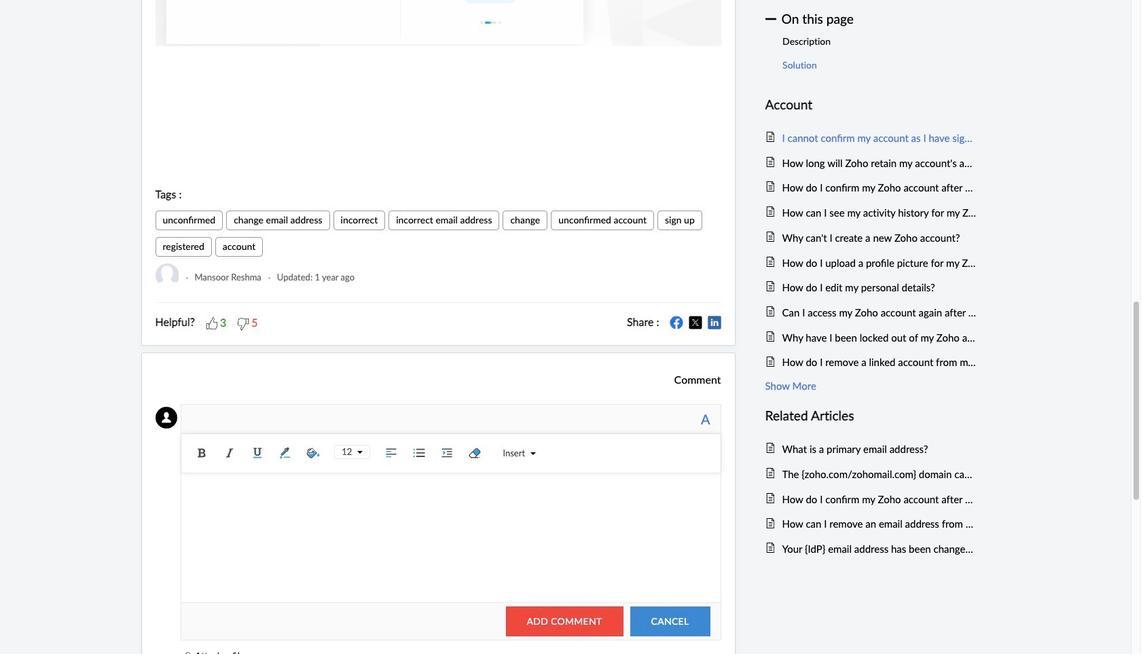 Task type: locate. For each thing, give the bounding box(es) containing it.
1 vertical spatial heading
[[765, 406, 977, 426]]

twitter image
[[688, 316, 702, 330]]

lists image
[[409, 443, 430, 463]]

align image
[[381, 443, 402, 463]]

0 vertical spatial heading
[[765, 94, 977, 115]]

linkedin image
[[708, 316, 721, 330]]

heading
[[765, 94, 977, 115], [765, 406, 977, 426]]

bold (ctrl+b) image
[[192, 443, 212, 463]]

insert options image
[[525, 451, 536, 456]]

font size image
[[352, 450, 363, 455]]

indent image
[[437, 443, 457, 463]]



Task type: describe. For each thing, give the bounding box(es) containing it.
facebook image
[[669, 316, 683, 330]]

font color image
[[275, 443, 296, 463]]

a gif showing how to edit the email address that is registered incorrectly. image
[[155, 0, 721, 46]]

background color image
[[303, 443, 324, 463]]

2 heading from the top
[[765, 406, 977, 426]]

clear formatting image
[[465, 443, 485, 463]]

underline (ctrl+u) image
[[247, 443, 268, 463]]

1 heading from the top
[[765, 94, 977, 115]]

italic (ctrl+i) image
[[220, 443, 240, 463]]



Task type: vqa. For each thing, say whether or not it's contained in the screenshot.
the Reader view ICON
no



